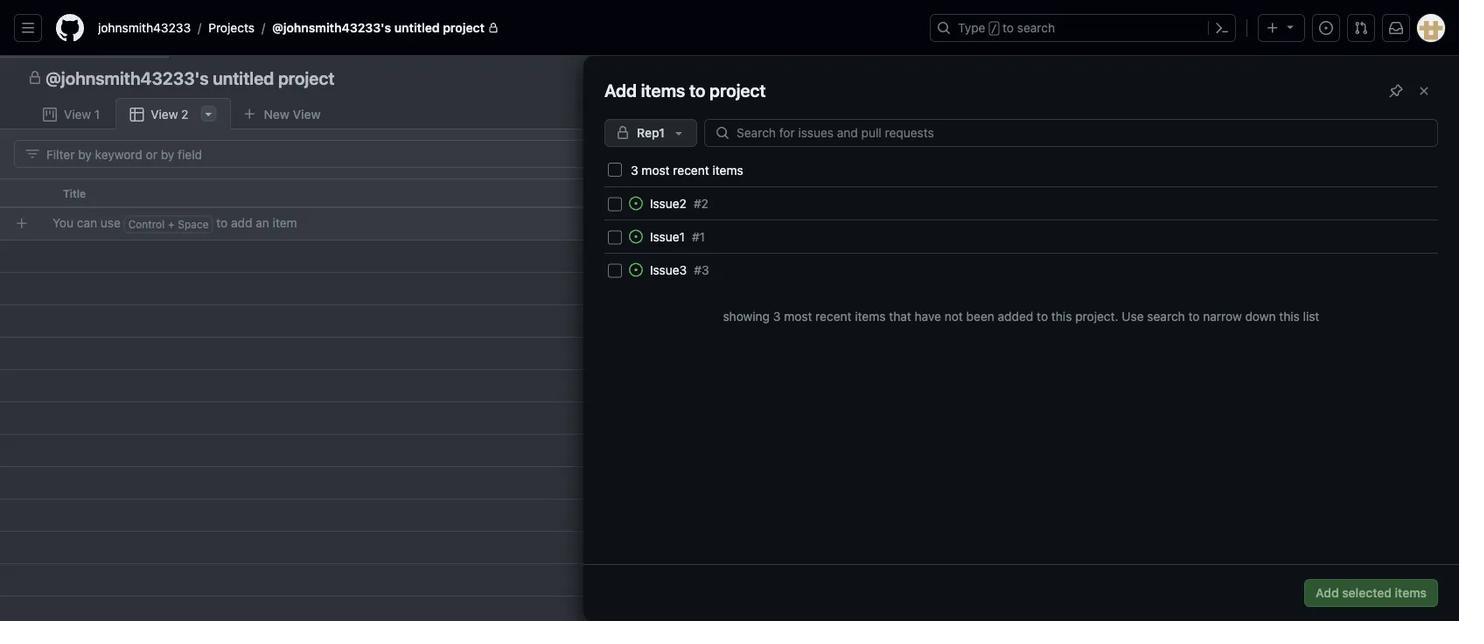 Task type: locate. For each thing, give the bounding box(es) containing it.
row inside tab panel
[[7, 207, 1459, 240]]

0 horizontal spatial view
[[64, 107, 91, 122]]

space
[[178, 218, 209, 231]]

row down view filters region at the top of the page
[[0, 178, 1459, 208]]

2 this from the left
[[1279, 309, 1300, 323]]

view right "new"
[[293, 107, 321, 121]]

@johnsmith43233's untitled project
[[272, 21, 485, 35], [45, 67, 335, 88]]

project up the search image
[[710, 80, 766, 100]]

1 vertical spatial @johnsmith43233's untitled project
[[45, 67, 335, 88]]

homepage image
[[56, 14, 84, 42]]

project up new view
[[278, 67, 335, 88]]

showing 3 most recent items that have not been added to this project . use search to narrow down this list
[[723, 309, 1320, 323]]

sc 9kayk9 0 image down view 1 link
[[25, 147, 39, 161]]

0 horizontal spatial @johnsmith43233's
[[45, 67, 209, 88]]

sc 9kayk9 0 image up view 1 link
[[28, 71, 42, 85]]

sc 9kayk9 0 image left view 1
[[43, 108, 57, 122]]

side panel: add items to project dialog
[[0, 56, 1459, 621]]

1 horizontal spatial sc 9kayk9 0 image
[[1410, 70, 1424, 84]]

add field image
[[986, 185, 1000, 199]]

1 vertical spatial search
[[1147, 309, 1185, 323]]

search
[[1017, 21, 1055, 35], [1147, 309, 1185, 323]]

1 vertical spatial open issue image
[[629, 230, 643, 244]]

save button
[[1405, 142, 1445, 166]]

add selected items button
[[1304, 579, 1438, 607]]

to
[[1003, 21, 1014, 35], [689, 80, 706, 100], [216, 215, 228, 230], [1037, 309, 1048, 323], [1189, 309, 1200, 323]]

status
[[807, 187, 841, 199]]

view left 1
[[64, 107, 91, 122]]

0 horizontal spatial 3
[[631, 163, 638, 177]]

tab list
[[28, 98, 360, 130]]

to up rep1 popup button
[[689, 80, 706, 100]]

untitled up "new"
[[213, 67, 274, 88]]

this left list
[[1279, 309, 1300, 323]]

new view button
[[231, 100, 332, 128]]

1 vertical spatial add
[[1316, 586, 1339, 600]]

0 vertical spatial recent
[[673, 163, 709, 177]]

add inside add selected items button
[[1316, 586, 1339, 600]]

view left 2
[[151, 107, 178, 122]]

row
[[0, 178, 1459, 208], [7, 207, 1459, 240]]

recent
[[673, 163, 709, 177], [816, 309, 852, 323]]

1 horizontal spatial view
[[151, 107, 178, 122]]

sc 9kayk9 0 image for view 1
[[43, 108, 57, 122]]

most up assignees
[[642, 163, 670, 177]]

tab panel
[[0, 129, 1459, 621]]

0 horizontal spatial sc 9kayk9 0 image
[[25, 147, 39, 161]]

untitled left the 'lock' icon
[[394, 21, 440, 35]]

2 horizontal spatial sc 9kayk9 0 image
[[130, 108, 144, 122]]

sc 9kayk9 0 image inside view 2 link
[[130, 108, 144, 122]]

projects
[[208, 21, 255, 35]]

1 horizontal spatial sc 9kayk9 0 image
[[43, 108, 57, 122]]

can
[[77, 215, 97, 230]]

rep1
[[637, 126, 665, 140]]

add
[[605, 80, 637, 100], [1316, 586, 1339, 600]]

1 horizontal spatial this
[[1279, 309, 1300, 323]]

1 vertical spatial untitled
[[213, 67, 274, 88]]

items down the search image
[[713, 163, 743, 177]]

0 horizontal spatial add
[[605, 80, 637, 100]]

pin side panel tooltip
[[1389, 82, 1403, 100]]

git pull request image
[[1354, 21, 1368, 35]]

/ right the projects
[[262, 21, 265, 35]]

view filters region
[[14, 140, 1445, 168]]

items up rep1
[[641, 80, 685, 100]]

row containing you can use
[[7, 207, 1459, 240]]

not
[[945, 309, 963, 323]]

0 vertical spatial @johnsmith43233's
[[272, 21, 391, 35]]

sc 9kayk9 0 image right pin side panel tooltip
[[1410, 70, 1424, 84]]

this right added
[[1052, 309, 1072, 323]]

/
[[198, 21, 201, 35], [262, 21, 265, 35], [991, 23, 997, 35]]

2 horizontal spatial view
[[293, 107, 321, 121]]

add left the selected
[[1316, 586, 1339, 600]]

rep1 button
[[605, 119, 697, 147]]

issue1 #1
[[650, 229, 705, 244]]

1 horizontal spatial search
[[1147, 309, 1185, 323]]

1 horizontal spatial most
[[784, 309, 812, 323]]

you can use control + space to add an item
[[52, 215, 297, 231]]

list
[[1303, 309, 1320, 323]]

to right added
[[1037, 309, 1048, 323]]

row down the "assignees column options" icon
[[7, 207, 1459, 240]]

#2
[[694, 196, 709, 210]]

untitled inside project navigation
[[213, 67, 274, 88]]

0 horizontal spatial this
[[1052, 309, 1072, 323]]

items inside button
[[1395, 586, 1427, 600]]

project
[[443, 21, 485, 35], [278, 67, 335, 88], [710, 80, 766, 100], [1075, 309, 1115, 323]]

view for view 1
[[64, 107, 91, 122]]

1 vertical spatial recent
[[816, 309, 852, 323]]

1 horizontal spatial @johnsmith43233's
[[272, 21, 391, 35]]

1 open issue image from the top
[[629, 196, 643, 210]]

0 horizontal spatial sc 9kayk9 0 image
[[28, 71, 42, 85]]

to right type
[[1003, 21, 1014, 35]]

project left the 'lock' icon
[[443, 21, 485, 35]]

item
[[273, 215, 297, 230]]

0 horizontal spatial untitled
[[213, 67, 274, 88]]

down
[[1245, 309, 1276, 323]]

selected
[[1342, 586, 1392, 600]]

open issue image right issue2 checkbox
[[629, 196, 643, 210]]

/ right type
[[991, 23, 997, 35]]

sc 9kayk9 0 image left view 2
[[130, 108, 144, 122]]

triangle down image
[[1283, 20, 1297, 34]]

items right the selected
[[1395, 586, 1427, 600]]

0 vertical spatial untitled
[[394, 21, 440, 35]]

most right showing
[[784, 309, 812, 323]]

issue3 #3
[[650, 262, 709, 277]]

that
[[889, 309, 912, 323]]

issue1
[[650, 229, 685, 244]]

pin side panel image
[[1389, 84, 1403, 98]]

sc 9kayk9 0 image inside view 1 link
[[43, 108, 57, 122]]

items left that
[[855, 309, 886, 323]]

/ inside type / to search
[[991, 23, 997, 35]]

add up rep1
[[605, 80, 637, 100]]

search right type
[[1017, 21, 1055, 35]]

view 1 link
[[28, 98, 115, 130]]

.
[[1115, 309, 1119, 323]]

to left narrow
[[1189, 309, 1200, 323]]

@johnsmith43233's untitled project link
[[265, 14, 506, 42]]

2 horizontal spatial /
[[991, 23, 997, 35]]

untitled
[[394, 21, 440, 35], [213, 67, 274, 88]]

use
[[100, 215, 121, 230]]

0 vertical spatial add
[[605, 80, 637, 100]]

3
[[631, 163, 638, 177], [773, 309, 781, 323]]

sc 9kayk9 0 image
[[1410, 70, 1424, 84], [28, 71, 42, 85]]

/ left the projects
[[198, 21, 201, 35]]

0 vertical spatial open issue image
[[629, 196, 643, 210]]

1 view from the left
[[293, 107, 321, 121]]

open issue image right issue1 checkbox
[[629, 230, 643, 244]]

1 horizontal spatial add
[[1316, 586, 1339, 600]]

issue2
[[650, 196, 687, 210]]

items
[[641, 80, 685, 100], [713, 163, 743, 177], [855, 309, 886, 323], [1395, 586, 1427, 600]]

sc 9kayk9 0 image
[[43, 108, 57, 122], [130, 108, 144, 122], [25, 147, 39, 161]]

0 vertical spatial most
[[642, 163, 670, 177]]

tab panel containing you can use
[[0, 129, 1459, 621]]

0 horizontal spatial /
[[198, 21, 201, 35]]

0 vertical spatial @johnsmith43233's untitled project
[[272, 21, 485, 35]]

recent up #2
[[673, 163, 709, 177]]

2 view from the left
[[64, 107, 91, 122]]

0 vertical spatial 3
[[631, 163, 638, 177]]

3 right showing
[[773, 309, 781, 323]]

most
[[642, 163, 670, 177], [784, 309, 812, 323]]

grid
[[0, 178, 1459, 621]]

recent left that
[[816, 309, 852, 323]]

0 horizontal spatial recent
[[673, 163, 709, 177]]

johnsmith43233
[[98, 21, 191, 35]]

lock image
[[488, 23, 499, 33]]

johnsmith43233 / projects /
[[98, 21, 265, 35]]

3 right select all items option
[[631, 163, 638, 177]]

2 open issue image from the top
[[629, 230, 643, 244]]

view
[[293, 107, 321, 121], [64, 107, 91, 122], [151, 107, 178, 122]]

control
[[128, 218, 165, 231]]

issue2 link
[[650, 196, 687, 210]]

showing
[[723, 309, 770, 323]]

@johnsmith43233's
[[272, 21, 391, 35], [45, 67, 209, 88]]

to left add
[[216, 215, 228, 230]]

this
[[1052, 309, 1072, 323], [1279, 309, 1300, 323]]

open issue image
[[629, 196, 643, 210], [629, 230, 643, 244]]

list
[[91, 14, 919, 42]]

1 horizontal spatial /
[[262, 21, 265, 35]]

0 horizontal spatial most
[[642, 163, 670, 177]]

1 vertical spatial @johnsmith43233's
[[45, 67, 209, 88]]

1 horizontal spatial 3
[[773, 309, 781, 323]]

Issue2 checkbox
[[608, 197, 622, 211]]

search right the use at the right
[[1147, 309, 1185, 323]]

column header
[[0, 178, 52, 208]]

3 view from the left
[[151, 107, 178, 122]]

0 vertical spatial search
[[1017, 21, 1055, 35]]

add items to project region
[[0, 56, 1459, 621]]



Task type: vqa. For each thing, say whether or not it's contained in the screenshot.
bottom 'square'
no



Task type: describe. For each thing, give the bounding box(es) containing it.
@johnsmith43233's untitled project inside list
[[272, 21, 485, 35]]

Issue1 checkbox
[[608, 231, 622, 245]]

project left the use at the right
[[1075, 309, 1115, 323]]

assignees
[[632, 187, 685, 199]]

been
[[967, 309, 995, 323]]

search inside side panel: add items to project 'dialog'
[[1147, 309, 1185, 323]]

@johnsmith43233's inside @johnsmith43233's untitled project link
[[272, 21, 391, 35]]

grid containing you can use
[[0, 178, 1459, 621]]

1 vertical spatial most
[[784, 309, 812, 323]]

open issue image
[[629, 263, 643, 277]]

1 this from the left
[[1052, 309, 1072, 323]]

side panel controls group
[[1382, 77, 1438, 105]]

@johnsmith43233's inside project navigation
[[45, 67, 209, 88]]

you
[[52, 215, 73, 230]]

project inside navigation
[[278, 67, 335, 88]]

view options for view 2 image
[[202, 107, 216, 121]]

1
[[94, 107, 100, 122]]

command palette image
[[1215, 21, 1229, 35]]

open issue image for issue1
[[629, 230, 643, 244]]

close panel image
[[1417, 84, 1431, 98]]

add for add selected items
[[1316, 586, 1339, 600]]

title column options image
[[591, 186, 605, 200]]

Select all items checkbox
[[608, 163, 622, 177]]

issue opened image
[[1319, 21, 1333, 35]]

+
[[168, 218, 175, 231]]

view 2
[[151, 107, 189, 122]]

plus image
[[1266, 21, 1280, 35]]

1 horizontal spatial untitled
[[394, 21, 440, 35]]

added
[[998, 309, 1034, 323]]

title
[[63, 187, 86, 199]]

#1
[[692, 229, 705, 244]]

projects link
[[201, 14, 262, 42]]

project navigation
[[0, 56, 1459, 98]]

issue2 #2
[[650, 196, 709, 210]]

view 1
[[64, 107, 100, 122]]

Issue3 checkbox
[[608, 264, 622, 278]]

add selected items
[[1316, 586, 1427, 600]]

narrow
[[1203, 309, 1242, 323]]

add items to project
[[605, 80, 766, 100]]

status column options image
[[941, 186, 955, 200]]

/ for type
[[991, 23, 997, 35]]

johnsmith43233 link
[[91, 14, 198, 42]]

/ for johnsmith43233
[[198, 21, 201, 35]]

create new item or add existing item image
[[15, 217, 29, 231]]

0 horizontal spatial search
[[1017, 21, 1055, 35]]

issue1 link
[[650, 229, 685, 244]]

view 2 link
[[115, 98, 231, 130]]

tab list containing new view
[[28, 98, 360, 130]]

new
[[264, 107, 289, 121]]

notifications image
[[1389, 21, 1403, 35]]

sc 9kayk9 0 image inside view filters region
[[25, 147, 39, 161]]

1 vertical spatial 3
[[773, 309, 781, 323]]

#3
[[694, 262, 709, 277]]

project inside list
[[443, 21, 485, 35]]

Search for issues and pull requests text field
[[737, 122, 1437, 143]]

open issue image for issue2
[[629, 196, 643, 210]]

view inside popup button
[[293, 107, 321, 121]]

type
[[958, 21, 985, 35]]

row containing title
[[0, 178, 1459, 208]]

assignees column options image
[[766, 186, 780, 200]]

search image
[[716, 126, 730, 140]]

to inside the you can use control + space to add an item
[[216, 215, 228, 230]]

issue3
[[650, 262, 687, 277]]

type / to search
[[958, 21, 1055, 35]]

new view
[[264, 107, 321, 121]]

1 horizontal spatial recent
[[816, 309, 852, 323]]

2
[[181, 107, 189, 122]]

issue3 link
[[650, 262, 687, 277]]

sc 9kayk9 0 image for view 2
[[130, 108, 144, 122]]

an
[[256, 215, 269, 230]]

have
[[915, 309, 941, 323]]

save
[[1413, 148, 1437, 160]]

add
[[231, 215, 252, 230]]

@johnsmith43233's untitled project inside project navigation
[[45, 67, 335, 88]]

use
[[1122, 309, 1144, 323]]

view for view 2
[[151, 107, 178, 122]]

list containing johnsmith43233 / projects /
[[91, 14, 919, 42]]

3 most recent items
[[631, 163, 743, 177]]

add for add items to project
[[605, 80, 637, 100]]



